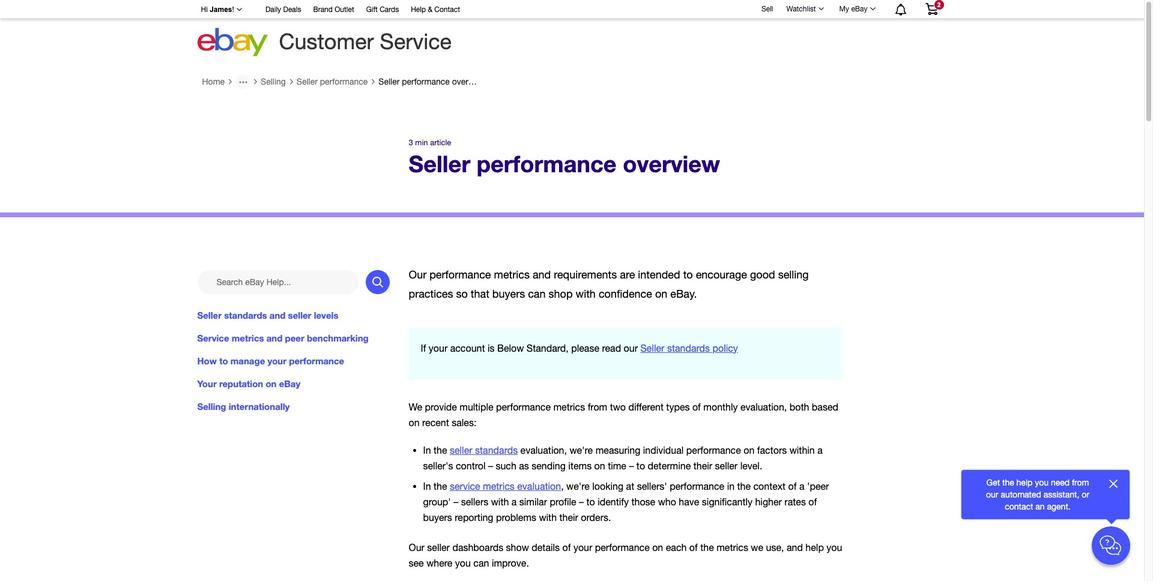 Task type: locate. For each thing, give the bounding box(es) containing it.
daily
[[265, 5, 281, 14]]

from inside get the help you need from our automated assistant, or contact an agent.
[[1072, 478, 1089, 488]]

seller inside 'evaluation, we're measuring individual performance on factors within a seller's control – such as sending items on time – to determine their seller level.'
[[715, 461, 738, 472]]

we're inside , we're looking at sellers' performance in the context of a 'peer group' – sellers with a similar profile – to identify those who have significantly higher rates of buyers reporting problems with their orders.
[[566, 481, 590, 492]]

1 vertical spatial can
[[474, 558, 489, 569]]

internationally
[[229, 401, 290, 412]]

evaluation, up sending
[[521, 445, 567, 456]]

a
[[818, 445, 823, 456], [799, 481, 805, 492], [512, 497, 517, 508]]

0 vertical spatial buyers
[[492, 288, 525, 300]]

a right within
[[818, 445, 823, 456]]

0 horizontal spatial can
[[474, 558, 489, 569]]

seller up how
[[197, 310, 222, 321]]

your reputation on ebay link
[[197, 377, 390, 391]]

a left 'peer
[[799, 481, 805, 492]]

help inside our seller dashboards show details of your performance on each of the metrics we use, and help you see where you can improve.
[[806, 542, 824, 553]]

2
[[937, 1, 941, 8]]

of down 'peer
[[809, 497, 817, 508]]

the right each
[[701, 542, 714, 553]]

1 vertical spatial we're
[[566, 481, 590, 492]]

in up group'
[[423, 481, 431, 492]]

from for need
[[1072, 478, 1089, 488]]

time
[[608, 461, 626, 472]]

please
[[571, 343, 599, 354]]

home link
[[202, 77, 225, 86]]

buyers inside our performance metrics and requirements are intended to encourage good selling practices so that buyers can shop with confidence on ebay.
[[492, 288, 525, 300]]

0 vertical spatial selling
[[261, 77, 286, 86]]

0 vertical spatial with
[[576, 288, 596, 300]]

the up 'seller's'
[[434, 445, 447, 456]]

evaluation,
[[741, 402, 787, 413], [521, 445, 567, 456]]

1 horizontal spatial with
[[539, 512, 557, 523]]

2 horizontal spatial your
[[574, 542, 592, 553]]

help & contact link
[[411, 4, 460, 17]]

our inside "seller performance overview" main content
[[624, 343, 638, 354]]

on left each
[[652, 542, 663, 553]]

1 vertical spatial their
[[560, 512, 578, 523]]

our down get
[[986, 490, 999, 500]]

on inside we provide multiple performance metrics from two different types of monthly evaluation, both based on recent sales:
[[409, 417, 420, 428]]

to inside , we're looking at sellers' performance in the context of a 'peer group' – sellers with a similar profile – to identify those who have significantly higher rates of buyers reporting problems with their orders.
[[587, 497, 595, 508]]

on down how to manage your performance
[[266, 379, 277, 389]]

from left two
[[588, 402, 607, 413]]

their inside , we're looking at sellers' performance in the context of a 'peer group' – sellers with a similar profile – to identify those who have significantly higher rates of buyers reporting problems with their orders.
[[560, 512, 578, 523]]

1 in from the top
[[423, 445, 431, 456]]

1 our from the top
[[409, 269, 427, 281]]

0 vertical spatial service
[[380, 29, 452, 54]]

with down similar at left
[[539, 512, 557, 523]]

0 vertical spatial can
[[528, 288, 546, 300]]

our inside our performance metrics and requirements are intended to encourage good selling practices so that buyers can shop with confidence on ebay.
[[409, 269, 427, 281]]

reporting
[[455, 512, 493, 523]]

to up ebay.
[[683, 269, 693, 281]]

seller standards and seller levels
[[197, 310, 338, 321]]

your right if
[[429, 343, 448, 354]]

0 horizontal spatial our
[[624, 343, 638, 354]]

1 horizontal spatial selling
[[261, 77, 286, 86]]

assistant,
[[1044, 490, 1080, 500]]

factors
[[757, 445, 787, 456]]

confidence
[[599, 288, 652, 300]]

our for our performance metrics and requirements are intended to encourage good selling practices so that buyers can shop with confidence on ebay.
[[409, 269, 427, 281]]

0 horizontal spatial buyers
[[423, 512, 452, 523]]

, we're looking at sellers' performance in the context of a 'peer group' – sellers with a similar profile – to identify those who have significantly higher rates of buyers reporting problems with their orders.
[[423, 481, 829, 523]]

have
[[679, 497, 699, 508]]

seller down customer service
[[379, 77, 400, 86]]

we're right ,
[[566, 481, 590, 492]]

1 vertical spatial from
[[1072, 478, 1089, 488]]

and up shop
[[533, 269, 551, 281]]

performance inside we provide multiple performance metrics from two different types of monthly evaluation, both based on recent sales:
[[496, 402, 551, 413]]

get
[[987, 478, 1000, 488]]

to inside our performance metrics and requirements are intended to encourage good selling practices so that buyers can shop with confidence on ebay.
[[683, 269, 693, 281]]

2 vertical spatial a
[[512, 497, 517, 508]]

the inside , we're looking at sellers' performance in the context of a 'peer group' – sellers with a similar profile – to identify those who have significantly higher rates of buyers reporting problems with their orders.
[[737, 481, 751, 492]]

the
[[434, 445, 447, 456], [1003, 478, 1014, 488], [434, 481, 447, 492], [737, 481, 751, 492], [701, 542, 714, 553]]

selling down your
[[197, 401, 226, 412]]

we're for ,
[[566, 481, 590, 492]]

seller standards link
[[450, 445, 518, 456]]

0 vertical spatial evaluation,
[[741, 402, 787, 413]]

seller performance overview
[[379, 77, 485, 86]]

if
[[421, 343, 426, 354]]

evaluation, left both
[[741, 402, 787, 413]]

with down service metrics evaluation link
[[491, 497, 509, 508]]

you down dashboards
[[455, 558, 471, 569]]

brand
[[313, 5, 333, 14]]

service down help
[[380, 29, 452, 54]]

help
[[1017, 478, 1033, 488], [806, 542, 824, 553]]

seller inside our seller dashboards show details of your performance on each of the metrics we use, and help you see where you can improve.
[[427, 542, 450, 553]]

where
[[427, 558, 453, 569]]

a up problems
[[512, 497, 517, 508]]

good
[[750, 269, 775, 281]]

deals
[[283, 5, 301, 14]]

your
[[197, 379, 217, 389]]

our
[[624, 343, 638, 354], [986, 490, 999, 500]]

2 vertical spatial your
[[574, 542, 592, 553]]

1 horizontal spatial standards
[[475, 445, 518, 456]]

selling left seller performance
[[261, 77, 286, 86]]

0 vertical spatial from
[[588, 402, 607, 413]]

ebay
[[851, 5, 868, 13], [279, 379, 300, 389]]

0 horizontal spatial overview
[[452, 77, 485, 86]]

higher
[[755, 497, 782, 508]]

metrics inside our performance metrics and requirements are intended to encourage good selling practices so that buyers can shop with confidence on ebay.
[[494, 269, 530, 281]]

and up the service metrics and peer benchmarking
[[270, 310, 286, 321]]

service inside "seller performance overview" main content
[[197, 333, 229, 344]]

1 vertical spatial standards
[[667, 343, 710, 354]]

my
[[840, 5, 849, 13]]

ebay right my
[[851, 5, 868, 13]]

0 horizontal spatial service
[[197, 333, 229, 344]]

seller right "read"
[[641, 343, 665, 354]]

each
[[666, 542, 687, 553]]

buyers down group'
[[423, 512, 452, 523]]

seller for seller performance overview
[[379, 77, 400, 86]]

requirements
[[554, 269, 617, 281]]

2 our from the top
[[409, 542, 425, 553]]

0 horizontal spatial evaluation,
[[521, 445, 567, 456]]

customer
[[279, 29, 374, 54]]

1 horizontal spatial service
[[380, 29, 452, 54]]

your down the service metrics and peer benchmarking
[[268, 356, 287, 367]]

the for service
[[434, 481, 447, 492]]

seller down 'article'
[[409, 150, 470, 177]]

use,
[[766, 542, 784, 553]]

from up the or
[[1072, 478, 1089, 488]]

1 vertical spatial your
[[268, 356, 287, 367]]

with inside our performance metrics and requirements are intended to encourage good selling practices so that buyers can shop with confidence on ebay.
[[576, 288, 596, 300]]

0 horizontal spatial your
[[268, 356, 287, 367]]

performance
[[320, 77, 368, 86], [402, 77, 450, 86], [477, 150, 617, 177], [430, 269, 491, 281], [289, 356, 344, 367], [496, 402, 551, 413], [686, 445, 741, 456], [670, 481, 725, 492], [595, 542, 650, 553]]

2 horizontal spatial standards
[[667, 343, 710, 354]]

provide
[[425, 402, 457, 413]]

to inside 'evaluation, we're measuring individual performance on factors within a seller's control – such as sending items on time – to determine their seller level.'
[[637, 461, 645, 472]]

of right details
[[563, 542, 571, 553]]

in up 'seller's'
[[423, 445, 431, 456]]

on down we
[[409, 417, 420, 428]]

of up rates at the bottom right of the page
[[788, 481, 797, 492]]

in the service metrics evaluation
[[423, 481, 561, 492]]

min
[[415, 138, 428, 147]]

different
[[629, 402, 664, 413]]

context
[[754, 481, 786, 492]]

1 horizontal spatial ebay
[[851, 5, 868, 13]]

2 horizontal spatial a
[[818, 445, 823, 456]]

to up sellers'
[[637, 461, 645, 472]]

buyers
[[492, 288, 525, 300], [423, 512, 452, 523]]

from
[[588, 402, 607, 413], [1072, 478, 1089, 488]]

shop
[[549, 288, 573, 300]]

of
[[693, 402, 701, 413], [788, 481, 797, 492], [809, 497, 817, 508], [563, 542, 571, 553], [689, 542, 698, 553]]

2 horizontal spatial with
[[576, 288, 596, 300]]

help up automated
[[1017, 478, 1033, 488]]

the right get
[[1003, 478, 1014, 488]]

our
[[409, 269, 427, 281], [409, 542, 425, 553]]

seller right selling link on the left of page
[[297, 77, 318, 86]]

my ebay link
[[833, 2, 881, 16]]

you right use,
[[827, 542, 842, 553]]

standards up such
[[475, 445, 518, 456]]

can inside our seller dashboards show details of your performance on each of the metrics we use, and help you see where you can improve.
[[474, 558, 489, 569]]

1 vertical spatial evaluation,
[[521, 445, 567, 456]]

to right how
[[219, 356, 228, 367]]

1 vertical spatial our
[[409, 542, 425, 553]]

with down requirements
[[576, 288, 596, 300]]

0 horizontal spatial a
[[512, 497, 517, 508]]

0 vertical spatial our
[[409, 269, 427, 281]]

1 horizontal spatial our
[[986, 490, 999, 500]]

0 vertical spatial a
[[818, 445, 823, 456]]

the up group'
[[434, 481, 447, 492]]

account navigation
[[194, 0, 947, 19]]

seller up in at bottom
[[715, 461, 738, 472]]

selling internationally link
[[197, 400, 390, 414]]

recent
[[422, 417, 449, 428]]

james
[[210, 5, 232, 14]]

show
[[506, 542, 529, 553]]

performance inside how to manage your performance "link"
[[289, 356, 344, 367]]

2 vertical spatial you
[[455, 558, 471, 569]]

service metrics and peer benchmarking
[[197, 333, 369, 344]]

can inside our performance metrics and requirements are intended to encourage good selling practices so that buyers can shop with confidence on ebay.
[[528, 288, 546, 300]]

1 vertical spatial ebay
[[279, 379, 300, 389]]

your down orders.
[[574, 542, 592, 553]]

their
[[694, 461, 712, 472], [560, 512, 578, 523]]

performance inside 'evaluation, we're measuring individual performance on factors within a seller's control – such as sending items on time – to determine their seller level.'
[[686, 445, 741, 456]]

seller
[[297, 77, 318, 86], [379, 77, 400, 86], [409, 150, 470, 177], [197, 310, 222, 321], [641, 343, 665, 354]]

our up see
[[409, 542, 425, 553]]

and
[[533, 269, 551, 281], [270, 310, 286, 321], [267, 333, 283, 344], [787, 542, 803, 553]]

improve.
[[492, 558, 529, 569]]

help inside get the help you need from our automated assistant, or contact an agent.
[[1017, 478, 1033, 488]]

2 horizontal spatial you
[[1035, 478, 1049, 488]]

we're inside 'evaluation, we're measuring individual performance on factors within a seller's control – such as sending items on time – to determine their seller level.'
[[570, 445, 593, 456]]

0 horizontal spatial their
[[560, 512, 578, 523]]

0 horizontal spatial from
[[588, 402, 607, 413]]

can left shop
[[528, 288, 546, 300]]

1 vertical spatial service
[[197, 333, 229, 344]]

help
[[411, 5, 426, 14]]

0 vertical spatial help
[[1017, 478, 1033, 488]]

1 vertical spatial a
[[799, 481, 805, 492]]

our performance metrics and requirements are intended to encourage good selling practices so that buyers can shop with confidence on ebay.
[[409, 269, 809, 300]]

0 vertical spatial standards
[[224, 310, 267, 321]]

0 vertical spatial their
[[694, 461, 712, 472]]

on down intended
[[655, 288, 668, 300]]

– down service
[[454, 497, 458, 508]]

0 vertical spatial our
[[624, 343, 638, 354]]

selling for selling link on the left of page
[[261, 77, 286, 86]]

0 vertical spatial overview
[[452, 77, 485, 86]]

1 horizontal spatial from
[[1072, 478, 1089, 488]]

service
[[380, 29, 452, 54], [197, 333, 229, 344]]

seller inside 3 min article seller performance overview
[[409, 150, 470, 177]]

0 vertical spatial we're
[[570, 445, 593, 456]]

–
[[488, 461, 493, 472], [629, 461, 634, 472], [454, 497, 458, 508], [579, 497, 584, 508]]

sellers
[[461, 497, 489, 508]]

1 horizontal spatial you
[[827, 542, 842, 553]]

your inside "link"
[[268, 356, 287, 367]]

1 vertical spatial in
[[423, 481, 431, 492]]

performance inside our seller dashboards show details of your performance on each of the metrics we use, and help you see where you can improve.
[[595, 542, 650, 553]]

ebay down how to manage your performance "link"
[[279, 379, 300, 389]]

0 horizontal spatial help
[[806, 542, 824, 553]]

daily deals
[[265, 5, 301, 14]]

their right determine
[[694, 461, 712, 472]]

their down profile at the bottom
[[560, 512, 578, 523]]

we
[[751, 542, 764, 553]]

Search eBay Help... text field
[[197, 270, 358, 294]]

the inside our seller dashboards show details of your performance on each of the metrics we use, and help you see where you can improve.
[[701, 542, 714, 553]]

that
[[471, 288, 489, 300]]

1 horizontal spatial overview
[[623, 150, 720, 177]]

2 in from the top
[[423, 481, 431, 492]]

or
[[1082, 490, 1090, 500]]

we're up items
[[570, 445, 593, 456]]

you left need
[[1035, 478, 1049, 488]]

2 vertical spatial with
[[539, 512, 557, 523]]

our right "read"
[[624, 343, 638, 354]]

the inside get the help you need from our automated assistant, or contact an agent.
[[1003, 478, 1014, 488]]

significantly
[[702, 497, 753, 508]]

to inside how to manage your performance "link"
[[219, 356, 228, 367]]

an
[[1036, 502, 1045, 512]]

0 horizontal spatial with
[[491, 497, 509, 508]]

1 vertical spatial buyers
[[423, 512, 452, 523]]

help right use,
[[806, 542, 824, 553]]

1 horizontal spatial a
[[799, 481, 805, 492]]

and right use,
[[787, 542, 803, 553]]

0 vertical spatial ebay
[[851, 5, 868, 13]]

below
[[497, 343, 524, 354]]

the right in at bottom
[[737, 481, 751, 492]]

gift cards
[[366, 5, 399, 14]]

2 link
[[918, 0, 945, 17]]

our up 'practices' at left
[[409, 269, 427, 281]]

standards left policy
[[667, 343, 710, 354]]

you inside get the help you need from our automated assistant, or contact an agent.
[[1035, 478, 1049, 488]]

buyers inside , we're looking at sellers' performance in the context of a 'peer group' – sellers with a similar profile – to identify those who have significantly higher rates of buyers reporting problems with their orders.
[[423, 512, 452, 523]]

encourage
[[696, 269, 747, 281]]

service up how
[[197, 333, 229, 344]]

1 vertical spatial help
[[806, 542, 824, 553]]

we're for evaluation,
[[570, 445, 593, 456]]

to up orders.
[[587, 497, 595, 508]]

seller standards policy link
[[641, 343, 738, 354]]

1 horizontal spatial evaluation,
[[741, 402, 787, 413]]

performance inside 3 min article seller performance overview
[[477, 150, 617, 177]]

1 vertical spatial selling
[[197, 401, 226, 412]]

1 horizontal spatial buyers
[[492, 288, 525, 300]]

0 horizontal spatial selling
[[197, 401, 226, 412]]

1 vertical spatial our
[[986, 490, 999, 500]]

0 vertical spatial in
[[423, 445, 431, 456]]

from inside we provide multiple performance metrics from two different types of monthly evaluation, both based on recent sales:
[[588, 402, 607, 413]]

0 horizontal spatial ebay
[[279, 379, 300, 389]]

1 horizontal spatial can
[[528, 288, 546, 300]]

0 vertical spatial your
[[429, 343, 448, 354]]

overview inside 3 min article seller performance overview
[[623, 150, 720, 177]]

2 vertical spatial standards
[[475, 445, 518, 456]]

standards up the service metrics and peer benchmarking
[[224, 310, 267, 321]]

1 horizontal spatial their
[[694, 461, 712, 472]]

1 horizontal spatial help
[[1017, 478, 1033, 488]]

1 vertical spatial overview
[[623, 150, 720, 177]]

seller up where
[[427, 542, 450, 553]]

buyers right that
[[492, 288, 525, 300]]

0 vertical spatial you
[[1035, 478, 1049, 488]]

can down dashboards
[[474, 558, 489, 569]]

our inside our seller dashboards show details of your performance on each of the metrics we use, and help you see where you can improve.
[[409, 542, 425, 553]]

of right types
[[693, 402, 701, 413]]



Task type: describe. For each thing, give the bounding box(es) containing it.
their inside 'evaluation, we're measuring individual performance on factors within a seller's control – such as sending items on time – to determine their seller level.'
[[694, 461, 712, 472]]

customer service
[[279, 29, 452, 54]]

as
[[519, 461, 529, 472]]

on inside our seller dashboards show details of your performance on each of the metrics we use, and help you see where you can improve.
[[652, 542, 663, 553]]

identify
[[598, 497, 629, 508]]

of right each
[[689, 542, 698, 553]]

get the help you need from our automated assistant, or contact an agent. tooltip
[[981, 477, 1095, 513]]

and inside our performance metrics and requirements are intended to encourage good selling practices so that buyers can shop with confidence on ebay.
[[533, 269, 551, 281]]

1 vertical spatial with
[[491, 497, 509, 508]]

are
[[620, 269, 635, 281]]

gift cards link
[[366, 4, 399, 17]]

and inside our seller dashboards show details of your performance on each of the metrics we use, and help you see where you can improve.
[[787, 542, 803, 553]]

so
[[456, 288, 468, 300]]

seller for seller standards and seller levels
[[197, 310, 222, 321]]

ebay.
[[671, 288, 697, 300]]

seller performance
[[297, 77, 368, 86]]

3
[[409, 138, 413, 147]]

performance inside our performance metrics and requirements are intended to encourage good selling practices so that buyers can shop with confidence on ebay.
[[430, 269, 491, 281]]

1 horizontal spatial your
[[429, 343, 448, 354]]

how to manage your performance link
[[197, 355, 390, 368]]

gift
[[366, 5, 378, 14]]

control
[[456, 461, 486, 472]]

we
[[409, 402, 422, 413]]

manage
[[231, 356, 265, 367]]

my ebay
[[840, 5, 868, 13]]

seller's
[[423, 461, 453, 472]]

seller for seller performance
[[297, 77, 318, 86]]

and left the peer
[[267, 333, 283, 344]]

performance inside , we're looking at sellers' performance in the context of a 'peer group' – sellers with a similar profile – to identify those who have significantly higher rates of buyers reporting problems with their orders.
[[670, 481, 725, 492]]

profile
[[550, 497, 576, 508]]

we provide multiple performance metrics from two different types of monthly evaluation, both based on recent sales:
[[409, 402, 839, 428]]

monthly
[[704, 402, 738, 413]]

individual
[[643, 445, 684, 456]]

levels
[[314, 310, 338, 321]]

from for metrics
[[588, 402, 607, 413]]

0 horizontal spatial standards
[[224, 310, 267, 321]]

the for help
[[1003, 478, 1014, 488]]

read
[[602, 343, 621, 354]]

'peer
[[807, 481, 829, 492]]

items
[[568, 461, 592, 472]]

our inside get the help you need from our automated assistant, or contact an agent.
[[986, 490, 999, 500]]

in for in the seller standards
[[423, 445, 431, 456]]

in for in the service metrics evaluation
[[423, 481, 431, 492]]

ebay inside account navigation
[[851, 5, 868, 13]]

those
[[632, 497, 655, 508]]

selling
[[778, 269, 809, 281]]

if your account is below standard, please read our seller standards policy
[[421, 343, 738, 354]]

sell
[[762, 5, 773, 13]]

customer service banner
[[194, 0, 947, 60]]

the for seller
[[434, 445, 447, 456]]

based
[[812, 402, 839, 413]]

– right profile at the bottom
[[579, 497, 584, 508]]

similar
[[519, 497, 547, 508]]

intended
[[638, 269, 680, 281]]

sending
[[532, 461, 566, 472]]

at
[[626, 481, 634, 492]]

on left time
[[594, 461, 605, 472]]

of inside we provide multiple performance metrics from two different types of monthly evaluation, both based on recent sales:
[[693, 402, 701, 413]]

level.
[[740, 461, 762, 472]]

– right time
[[629, 461, 634, 472]]

metrics inside we provide multiple performance metrics from two different types of monthly evaluation, both based on recent sales:
[[553, 402, 585, 413]]

orders.
[[581, 512, 611, 523]]

selling internationally
[[197, 401, 290, 412]]

seller performance link
[[297, 77, 368, 86]]

on up level.
[[744, 445, 755, 456]]

cards
[[380, 5, 399, 14]]

watchlist link
[[780, 2, 829, 16]]

looking
[[592, 481, 624, 492]]

service inside banner
[[380, 29, 452, 54]]

evaluation
[[517, 481, 561, 492]]

determine
[[648, 461, 691, 472]]

is
[[488, 343, 495, 354]]

3 min article seller performance overview
[[409, 138, 720, 177]]

selling link
[[261, 77, 286, 86]]

sellers'
[[637, 481, 667, 492]]

get the help you need from our automated assistant, or contact an agent.
[[986, 478, 1090, 512]]

your inside our seller dashboards show details of your performance on each of the metrics we use, and help you see where you can improve.
[[574, 542, 592, 553]]

standard,
[[527, 343, 569, 354]]

&
[[428, 5, 432, 14]]

1 vertical spatial you
[[827, 542, 842, 553]]

policy
[[713, 343, 738, 354]]

our for our seller dashboards show details of your performance on each of the metrics we use, and help you see where you can improve.
[[409, 542, 425, 553]]

multiple
[[460, 402, 493, 413]]

seller up the peer
[[288, 310, 311, 321]]

rates
[[785, 497, 806, 508]]

evaluation, inside 'evaluation, we're measuring individual performance on factors within a seller's control – such as sending items on time – to determine their seller level.'
[[521, 445, 567, 456]]

home
[[202, 77, 225, 86]]

automated
[[1001, 490, 1041, 500]]

seller performance overview main content
[[0, 70, 1144, 581]]

benchmarking
[[307, 333, 369, 344]]

ebay inside "seller performance overview" main content
[[279, 379, 300, 389]]

selling for selling internationally
[[197, 401, 226, 412]]

two
[[610, 402, 626, 413]]

hi
[[201, 5, 208, 14]]

both
[[790, 402, 809, 413]]

0 horizontal spatial you
[[455, 558, 471, 569]]

seller up control at the left bottom of the page
[[450, 445, 472, 456]]

evaluation, inside we provide multiple performance metrics from two different types of monthly evaluation, both based on recent sales:
[[741, 402, 787, 413]]

evaluation, we're measuring individual performance on factors within a seller's control – such as sending items on time – to determine their seller level.
[[423, 445, 823, 472]]

contact
[[434, 5, 460, 14]]

watchlist
[[787, 5, 816, 13]]

agent.
[[1047, 502, 1071, 512]]

a inside 'evaluation, we're measuring individual performance on factors within a seller's control – such as sending items on time – to determine their seller level.'
[[818, 445, 823, 456]]

service metrics evaluation link
[[450, 481, 561, 492]]

– left such
[[488, 461, 493, 472]]

our seller dashboards show details of your performance on each of the metrics we use, and help you see where you can improve.
[[409, 542, 842, 569]]

who
[[658, 497, 676, 508]]

reputation
[[219, 379, 263, 389]]

need
[[1051, 478, 1070, 488]]

outlet
[[335, 5, 354, 14]]

on inside our performance metrics and requirements are intended to encourage good selling practices so that buyers can shop with confidence on ebay.
[[655, 288, 668, 300]]

peer
[[285, 333, 304, 344]]

metrics inside our seller dashboards show details of your performance on each of the metrics we use, and help you see where you can improve.
[[717, 542, 748, 553]]

brand outlet
[[313, 5, 354, 14]]

such
[[496, 461, 516, 472]]

on inside your reputation on ebay link
[[266, 379, 277, 389]]

how
[[197, 356, 217, 367]]

seller standards and seller levels link
[[197, 309, 390, 322]]



Task type: vqa. For each thing, say whether or not it's contained in the screenshot.
2nd Our from the top
yes



